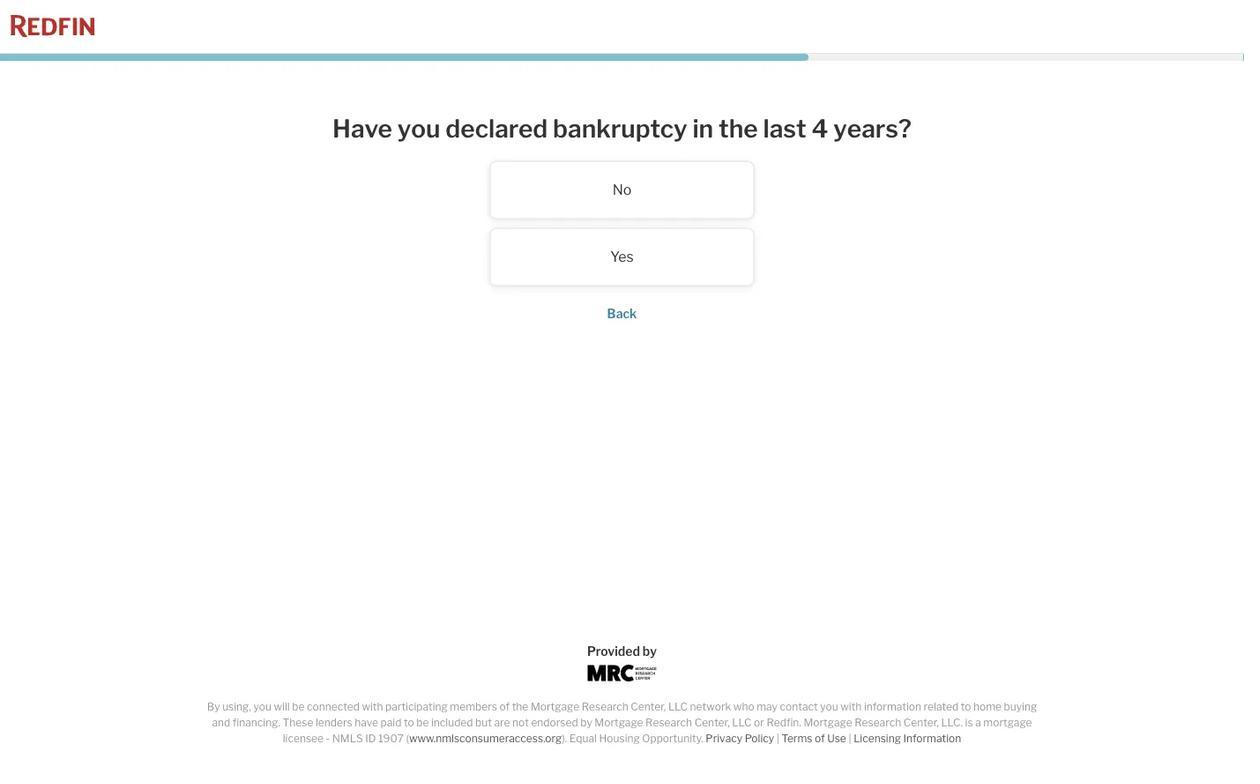 Task type: describe. For each thing, give the bounding box(es) containing it.
redfin.
[[767, 717, 802, 729]]

0 horizontal spatial llc
[[668, 701, 688, 713]]

opportunity.
[[642, 732, 704, 745]]

related
[[924, 701, 959, 713]]

of for members
[[500, 701, 510, 713]]

participating
[[385, 701, 448, 713]]

2 horizontal spatial center,
[[904, 717, 939, 729]]

using,
[[222, 701, 251, 713]]

terms of use link
[[782, 732, 847, 745]]

these
[[283, 717, 313, 729]]

provided
[[587, 644, 640, 659]]

policy
[[745, 732, 774, 745]]

llc.
[[941, 717, 963, 729]]

terms
[[782, 732, 813, 745]]

a
[[976, 717, 981, 729]]

0 horizontal spatial center,
[[631, 701, 666, 713]]

the inside by using, you will be connected with participating members of the mortgage research center, llc network who may contact you with information related to home buying and financing. these lenders have paid to be included but are not endorsed by mortgage research center, llc or redfin. mortgage research center, llc. is a mortgage licensee - nmls id 1907 (
[[512, 701, 529, 713]]

0 vertical spatial be
[[292, 701, 305, 713]]

1 vertical spatial to
[[404, 717, 414, 729]]

licensing information link
[[854, 732, 962, 745]]

1 with from the left
[[362, 701, 383, 713]]

in
[[693, 113, 714, 143]]

no
[[613, 181, 632, 199]]

or
[[754, 717, 764, 729]]

is
[[965, 717, 973, 729]]

-
[[326, 732, 330, 745]]

network
[[690, 701, 731, 713]]

members
[[450, 701, 497, 713]]

4 years?
[[812, 113, 912, 143]]

have
[[333, 113, 392, 143]]

financing.
[[233, 717, 280, 729]]

last
[[763, 113, 807, 143]]

information
[[904, 732, 962, 745]]

lenders
[[316, 717, 352, 729]]

back button
[[607, 307, 637, 322]]

home
[[974, 701, 1002, 713]]

are
[[494, 717, 510, 729]]

privacy policy link
[[706, 732, 774, 745]]

1 horizontal spatial mortgage
[[595, 717, 643, 729]]

licensing
[[854, 732, 901, 745]]

will
[[274, 701, 290, 713]]

of for terms
[[815, 732, 825, 745]]

0 vertical spatial the
[[719, 113, 758, 143]]

).
[[562, 732, 567, 745]]

privacy
[[706, 732, 743, 745]]

mortgage research center image
[[588, 665, 657, 682]]

have you declared bankruptcy in the last 4 years?
[[333, 113, 912, 143]]

2 with from the left
[[841, 701, 862, 713]]

(
[[406, 732, 409, 745]]

who
[[734, 701, 755, 713]]



Task type: locate. For each thing, give the bounding box(es) containing it.
buying
[[1004, 701, 1037, 713]]

1 vertical spatial llc
[[732, 717, 752, 729]]

mortgage
[[531, 701, 580, 713], [595, 717, 643, 729], [804, 717, 852, 729]]

mortgage up use
[[804, 717, 852, 729]]

0 horizontal spatial of
[[500, 701, 510, 713]]

not
[[512, 717, 529, 729]]

by using, you will be connected with participating members of the mortgage research center, llc network who may contact you with information related to home buying and financing. these lenders have paid to be included but are not endorsed by mortgage research center, llc or redfin. mortgage research center, llc. is a mortgage licensee - nmls id 1907 (
[[207, 701, 1037, 745]]

to up (
[[404, 717, 414, 729]]

you up financing.
[[254, 701, 272, 713]]

1 vertical spatial the
[[512, 701, 529, 713]]

by up equal
[[581, 717, 592, 729]]

by
[[207, 701, 220, 713]]

www.nmlsconsumeraccess.org
[[409, 732, 562, 745]]

2 horizontal spatial you
[[820, 701, 838, 713]]

llc
[[668, 701, 688, 713], [732, 717, 752, 729]]

housing
[[599, 732, 640, 745]]

yes
[[610, 248, 634, 266]]

research up licensing on the right
[[855, 717, 901, 729]]

1 horizontal spatial to
[[961, 701, 971, 713]]

connected
[[307, 701, 360, 713]]

of left use
[[815, 732, 825, 745]]

0 horizontal spatial |
[[777, 732, 780, 745]]

included
[[431, 717, 473, 729]]

center,
[[631, 701, 666, 713], [695, 717, 730, 729], [904, 717, 939, 729]]

contact
[[780, 701, 818, 713]]

the right in
[[719, 113, 758, 143]]

0 vertical spatial by
[[643, 644, 657, 659]]

www.nmlsconsumeraccess.org ). equal housing opportunity. privacy policy | terms of use | licensing information
[[409, 732, 962, 745]]

1907
[[378, 732, 404, 745]]

1 horizontal spatial with
[[841, 701, 862, 713]]

to
[[961, 701, 971, 713], [404, 717, 414, 729]]

with up have
[[362, 701, 383, 713]]

1 horizontal spatial |
[[849, 732, 852, 745]]

1 horizontal spatial center,
[[695, 717, 730, 729]]

licensee
[[283, 732, 324, 745]]

1 horizontal spatial llc
[[732, 717, 752, 729]]

you
[[398, 113, 441, 143], [254, 701, 272, 713], [820, 701, 838, 713]]

center, down network
[[695, 717, 730, 729]]

1 horizontal spatial research
[[646, 717, 692, 729]]

|
[[777, 732, 780, 745], [849, 732, 852, 745]]

be up these
[[292, 701, 305, 713]]

www.nmlsconsumeraccess.org link
[[409, 732, 562, 745]]

by
[[643, 644, 657, 659], [581, 717, 592, 729]]

of up are at bottom
[[500, 701, 510, 713]]

llc up the privacy policy link
[[732, 717, 752, 729]]

use
[[827, 732, 847, 745]]

1 horizontal spatial the
[[719, 113, 758, 143]]

may
[[757, 701, 778, 713]]

endorsed
[[531, 717, 578, 729]]

center, up opportunity.
[[631, 701, 666, 713]]

mortgage
[[984, 717, 1032, 729]]

and
[[212, 717, 230, 729]]

equal
[[570, 732, 597, 745]]

research up opportunity.
[[646, 717, 692, 729]]

you right contact
[[820, 701, 838, 713]]

1 horizontal spatial be
[[416, 717, 429, 729]]

with
[[362, 701, 383, 713], [841, 701, 862, 713]]

0 vertical spatial llc
[[668, 701, 688, 713]]

be down participating
[[416, 717, 429, 729]]

1 horizontal spatial by
[[643, 644, 657, 659]]

0 horizontal spatial be
[[292, 701, 305, 713]]

0 horizontal spatial the
[[512, 701, 529, 713]]

mortgage up housing
[[595, 717, 643, 729]]

| down redfin.
[[777, 732, 780, 745]]

the up not
[[512, 701, 529, 713]]

0 horizontal spatial to
[[404, 717, 414, 729]]

2 horizontal spatial mortgage
[[804, 717, 852, 729]]

mortgage up endorsed
[[531, 701, 580, 713]]

paid
[[381, 717, 402, 729]]

research up housing
[[582, 701, 629, 713]]

llc up opportunity.
[[668, 701, 688, 713]]

by up mortgage research center image
[[643, 644, 657, 659]]

the
[[719, 113, 758, 143], [512, 701, 529, 713]]

1 vertical spatial by
[[581, 717, 592, 729]]

1 | from the left
[[777, 732, 780, 745]]

1 horizontal spatial you
[[398, 113, 441, 143]]

0 horizontal spatial by
[[581, 717, 592, 729]]

but
[[475, 717, 492, 729]]

of
[[500, 701, 510, 713], [815, 732, 825, 745]]

be
[[292, 701, 305, 713], [416, 717, 429, 729]]

to up "is"
[[961, 701, 971, 713]]

1 vertical spatial be
[[416, 717, 429, 729]]

id
[[365, 732, 376, 745]]

0 vertical spatial to
[[961, 701, 971, 713]]

2 | from the left
[[849, 732, 852, 745]]

research
[[582, 701, 629, 713], [646, 717, 692, 729], [855, 717, 901, 729]]

2 horizontal spatial research
[[855, 717, 901, 729]]

back
[[607, 307, 637, 322]]

with up use
[[841, 701, 862, 713]]

you right have
[[398, 113, 441, 143]]

nmls
[[332, 732, 363, 745]]

of inside by using, you will be connected with participating members of the mortgage research center, llc network who may contact you with information related to home buying and financing. these lenders have paid to be included but are not endorsed by mortgage research center, llc or redfin. mortgage research center, llc. is a mortgage licensee - nmls id 1907 (
[[500, 701, 510, 713]]

center, up information
[[904, 717, 939, 729]]

0 horizontal spatial with
[[362, 701, 383, 713]]

0 horizontal spatial research
[[582, 701, 629, 713]]

provided by
[[587, 644, 657, 659]]

declared
[[446, 113, 548, 143]]

by inside by using, you will be connected with participating members of the mortgage research center, llc network who may contact you with information related to home buying and financing. these lenders have paid to be included but are not endorsed by mortgage research center, llc or redfin. mortgage research center, llc. is a mortgage licensee - nmls id 1907 (
[[581, 717, 592, 729]]

| right use
[[849, 732, 852, 745]]

information
[[864, 701, 922, 713]]

0 horizontal spatial mortgage
[[531, 701, 580, 713]]

have
[[355, 717, 378, 729]]

0 vertical spatial of
[[500, 701, 510, 713]]

1 vertical spatial of
[[815, 732, 825, 745]]

0 horizontal spatial you
[[254, 701, 272, 713]]

1 horizontal spatial of
[[815, 732, 825, 745]]

have you declared bankruptcy in the last 4 years? option group
[[269, 161, 975, 286]]

bankruptcy
[[553, 113, 688, 143]]



Task type: vqa. For each thing, say whether or not it's contained in the screenshot.
Search
no



